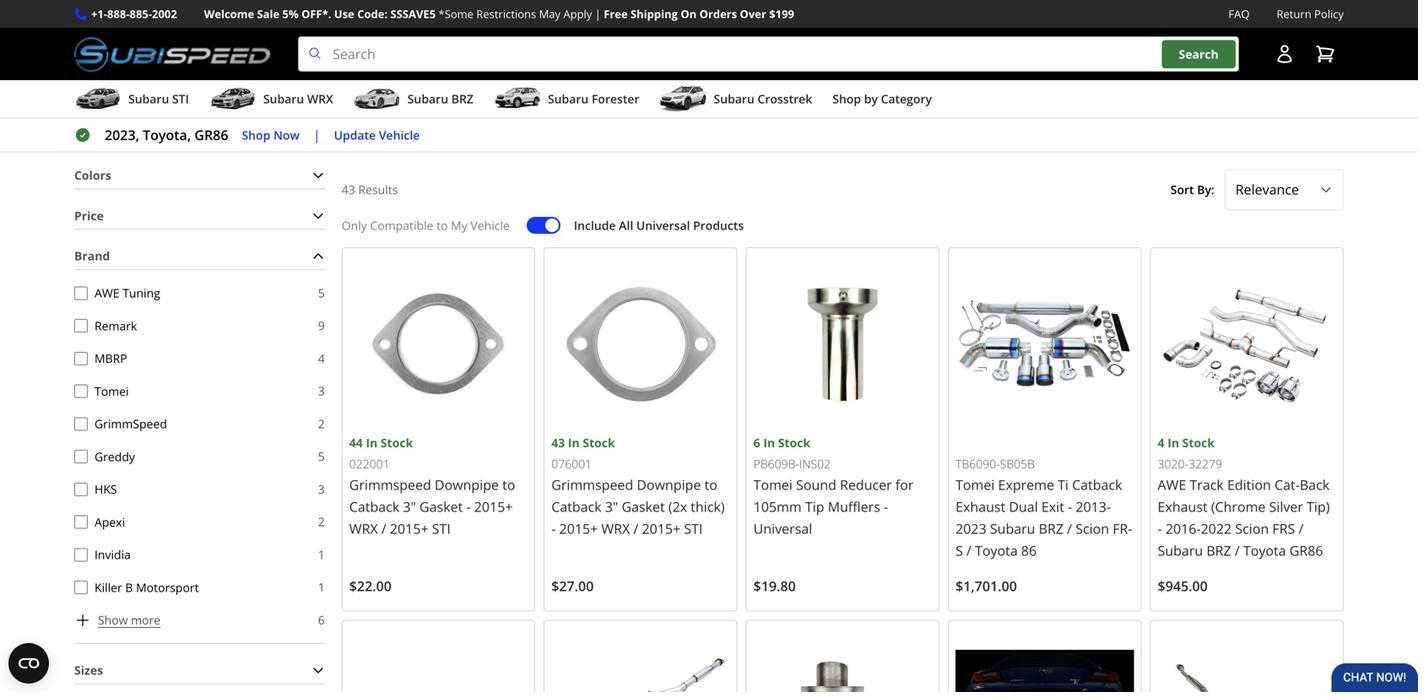 Task type: describe. For each thing, give the bounding box(es) containing it.
Select... button
[[1225, 169, 1344, 210]]

hks
[[95, 481, 117, 497]]

downpipe for -
[[435, 476, 499, 494]]

brz inside dropdown button
[[451, 91, 474, 107]]

sale
[[257, 6, 280, 22]]

back for axle
[[364, 60, 392, 76]]

Invidia button
[[74, 548, 88, 562]]

colors
[[74, 167, 111, 183]]

*some
[[439, 6, 474, 22]]

mbrp
[[95, 350, 127, 366]]

gaskets
[[773, 60, 820, 76]]

expreme
[[998, 476, 1054, 494]]

subaru sti
[[128, 91, 189, 107]]

sti inside 43 in stock 076001 grimmspeed downpipe to catback 3" gasket (2x thick) - 2015+ wrx / 2015+ sti
[[684, 520, 703, 538]]

by:
[[1197, 181, 1214, 197]]

exhaust inside 4 in stock 3020-32279 awe track edition cat-back exhaust (chrome silver tip) - 2016-2022 scion frs / subaru brz / toyota gr86
[[1158, 498, 1208, 516]]

forester
[[592, 91, 639, 107]]

invidia exhaust silencer n1 systems 101mm  - universal image
[[754, 628, 932, 692]]

sti inside 44 in stock 022001 grimmspeed downpipe to catback 3" gasket - 2015+ wrx / 2015+ sti
[[432, 520, 451, 538]]

back for cat
[[129, 60, 158, 76]]

include all universal products
[[574, 217, 744, 233]]

colors button
[[74, 163, 325, 189]]

to for grimmspeed downpipe to catback 3" gasket - 2015+ wrx / 2015+ sti
[[502, 476, 515, 494]]

sb05b
[[1000, 456, 1035, 472]]

price
[[74, 208, 104, 224]]

cat back exhaust system link
[[106, 52, 254, 76]]

2 heat from the left
[[1044, 60, 1072, 76]]

faq link
[[1229, 5, 1250, 23]]

Greddy button
[[74, 450, 88, 463]]

$199
[[769, 6, 794, 22]]

exhaust up 'subaru forester' dropdown button
[[526, 60, 573, 76]]

4 in stock 3020-32279 awe track edition cat-back exhaust (chrome silver tip) - 2016-2022 scion frs / subaru brz / toyota gr86
[[1158, 435, 1330, 560]]

a subaru wrx thumbnail image image
[[209, 86, 256, 112]]

+1-
[[91, 6, 107, 22]]

grimmspeed downpipe to catback 3" gasket (2x thick) - 2015+ wrx / 2015+ sti image
[[551, 255, 730, 433]]

only compatible to my vehicle
[[342, 217, 510, 233]]

cat back exhaust system
[[106, 60, 254, 76]]

b
[[125, 579, 133, 595]]

$945.00
[[1158, 577, 1208, 595]]

subaru wrx
[[263, 91, 333, 107]]

heat isolation & heat wrap link
[[946, 52, 1107, 76]]

sizes button
[[74, 658, 325, 684]]

on
[[681, 6, 697, 22]]

exhaust gaskets and hardware link
[[723, 52, 907, 76]]

exhaust tips and silencers
[[526, 60, 681, 76]]

axle back exhausts
[[335, 60, 448, 76]]

pb609b-
[[754, 456, 799, 472]]

shop for shop featured products
[[593, 112, 642, 139]]

exhaust up subaru crosstrek dropdown button
[[723, 60, 770, 76]]

killer b motorsport
[[95, 579, 199, 595]]

44 in stock 022001 grimmspeed downpipe to catback 3" gasket - 2015+ wrx / 2015+ sti
[[349, 435, 515, 538]]

subaru wrx button
[[209, 84, 333, 117]]

search input field
[[298, 36, 1239, 72]]

shop now link
[[242, 126, 300, 145]]

subispeed logo image
[[74, 36, 271, 72]]

policy
[[1314, 6, 1344, 22]]

888-
[[107, 6, 130, 22]]

1 heat from the left
[[946, 60, 974, 76]]

subaru inside 4 in stock 3020-32279 awe track edition cat-back exhaust (chrome silver tip) - 2016-2022 scion frs / subaru brz / toyota gr86
[[1158, 541, 1203, 560]]

0 vertical spatial gr86
[[194, 126, 228, 144]]

tomei expreme ti catback exhaust dual exit - 2013-2023 subaru brz / scion fr-s / toyota 86 image
[[956, 255, 1134, 433]]

exhaust gaskets and hardware
[[723, 60, 907, 76]]

greddy
[[95, 448, 135, 464]]

exit
[[1042, 498, 1064, 516]]

shop for shop by category
[[833, 91, 861, 107]]

featured
[[648, 112, 732, 139]]

43 for 43 in stock 076001 grimmspeed downpipe to catback 3" gasket (2x thick) - 2015+ wrx / 2015+ sti
[[551, 435, 565, 451]]

tomei inside 6 in stock pb609b-ins02 tomei sound reducer for 105mm tip mufflers - universal
[[754, 476, 793, 494]]

stock for grimmspeed downpipe to catback 3" gasket (2x thick) - 2015+ wrx / 2015+ sti
[[583, 435, 615, 451]]

0 horizontal spatial |
[[313, 126, 320, 144]]

Remark button
[[74, 319, 88, 333]]

subaru for subaru sti
[[128, 91, 169, 107]]

tuning
[[123, 285, 160, 301]]

search
[[1179, 46, 1219, 62]]

Tomei button
[[74, 384, 88, 398]]

back inside 4 in stock 3020-32279 awe track edition cat-back exhaust (chrome silver tip) - 2016-2022 scion frs / subaru brz / toyota gr86
[[1300, 476, 1330, 494]]

stock for tomei sound reducer for 105mm tip mufflers - universal
[[778, 435, 810, 451]]

silver
[[1269, 498, 1303, 516]]

show
[[98, 612, 128, 628]]

- inside tb6090-sb05b tomei expreme ti catback exhaust dual exit - 2013- 2023 subaru brz / scion fr- s / toyota 86
[[1068, 498, 1072, 516]]

43 for 43 results
[[342, 181, 355, 197]]

downpipe for (2x
[[637, 476, 701, 494]]

ti
[[1058, 476, 1069, 494]]

43 in stock 076001 grimmspeed downpipe to catback 3" gasket (2x thick) - 2015+ wrx / 2015+ sti
[[551, 435, 725, 538]]

select... image
[[1319, 183, 1333, 197]]

3 for hks
[[318, 481, 325, 497]]

pipes
[[1260, 60, 1291, 76]]

ins02
[[799, 456, 831, 472]]

grimmspeed downpipe to catback 3" gasket - 2015+ wrx / 2015+ sti image
[[349, 255, 528, 433]]

toyota inside tb6090-sb05b tomei expreme ti catback exhaust dual exit - 2013- 2023 subaru brz / scion fr- s / toyota 86
[[975, 541, 1018, 560]]

AWE Tuning button
[[74, 286, 88, 300]]

32279
[[1189, 456, 1222, 472]]

show more button
[[74, 611, 161, 630]]

0 horizontal spatial to
[[437, 217, 448, 233]]

invidia
[[95, 547, 131, 563]]

2023,
[[105, 126, 139, 144]]

killer
[[95, 579, 122, 595]]

in for awe track edition cat-back exhaust (chrome silver tip) - 2016-2022 scion frs / subaru brz / toyota gr86
[[1168, 435, 1179, 451]]

universal inside 6 in stock pb609b-ins02 tomei sound reducer for 105mm tip mufflers - universal
[[754, 520, 812, 538]]

button image
[[1275, 44, 1295, 64]]

/ inside 44 in stock 022001 grimmspeed downpipe to catback 3" gasket - 2015+ wrx / 2015+ sti
[[381, 520, 386, 538]]

076001
[[551, 456, 592, 472]]

6 for 6
[[318, 612, 325, 628]]

a subaru crosstrek thumbnail image image
[[660, 86, 707, 112]]

subaru for subaru wrx
[[263, 91, 304, 107]]

3020-
[[1158, 456, 1189, 472]]

catback for grimmspeed downpipe to catback 3" gasket (2x thick) - 2015+ wrx / 2015+ sti
[[551, 498, 602, 516]]

$1,701.00
[[956, 577, 1017, 595]]

grimmspeed for /
[[349, 476, 431, 494]]

exhaust inside tb6090-sb05b tomei expreme ti catback exhaust dual exit - 2013- 2023 subaru brz / scion fr- s / toyota 86
[[956, 498, 1006, 516]]

/ inside 43 in stock 076001 grimmspeed downpipe to catback 3" gasket (2x thick) - 2015+ wrx / 2015+ sti
[[633, 520, 638, 538]]

for
[[895, 476, 914, 494]]

stock for awe track edition cat-back exhaust (chrome silver tip) - 2016-2022 scion frs / subaru brz / toyota gr86
[[1182, 435, 1215, 451]]

tomei inside tb6090-sb05b tomei expreme ti catback exhaust dual exit - 2013- 2023 subaru brz / scion fr- s / toyota 86
[[956, 476, 995, 494]]

$22.00
[[349, 577, 392, 595]]

0 vertical spatial |
[[595, 6, 601, 22]]

a subaru sti thumbnail image image
[[74, 86, 122, 112]]

price button
[[74, 203, 325, 229]]

tb6090-
[[956, 456, 1000, 472]]

sort by:
[[1171, 181, 1214, 197]]

subaru brz button
[[353, 84, 474, 117]]

update vehicle
[[334, 127, 420, 143]]

subaru for subaru crosstrek
[[714, 91, 755, 107]]

43 results
[[342, 181, 398, 197]]

products
[[738, 112, 825, 139]]

category
[[881, 91, 932, 107]]

off*.
[[301, 6, 331, 22]]

restrictions
[[476, 6, 536, 22]]

subaru inside tb6090-sb05b tomei expreme ti catback exhaust dual exit - 2013- 2023 subaru brz / scion fr- s / toyota 86
[[990, 520, 1035, 538]]

&
[[1032, 60, 1041, 76]]

3" for 2015+
[[403, 498, 416, 516]]

motorsport
[[136, 579, 199, 595]]

return
[[1277, 6, 1311, 22]]

in for grimmspeed downpipe to catback 3" gasket - 2015+ wrx / 2015+ sti
[[366, 435, 378, 451]]

subaru crosstrek
[[714, 91, 812, 107]]

shop featured products
[[593, 112, 825, 139]]

search button
[[1162, 40, 1236, 68]]

orders
[[699, 6, 737, 22]]

wrx inside the subaru wrx dropdown button
[[307, 91, 333, 107]]

- inside 43 in stock 076001 grimmspeed downpipe to catback 3" gasket (2x thick) - 2015+ wrx / 2015+ sti
[[551, 520, 556, 538]]



Task type: locate. For each thing, give the bounding box(es) containing it.
1 vertical spatial 43
[[551, 435, 565, 451]]

1 horizontal spatial grimmspeed
[[551, 476, 633, 494]]

grimmspeed inside 44 in stock 022001 grimmspeed downpipe to catback 3" gasket - 2015+ wrx / 2015+ sti
[[349, 476, 431, 494]]

1 and from the left
[[603, 60, 625, 76]]

exhaust left mid
[[1185, 60, 1232, 76]]

3" inside 44 in stock 022001 grimmspeed downpipe to catback 3" gasket - 2015+ wrx / 2015+ sti
[[403, 498, 416, 516]]

0 horizontal spatial downpipe
[[435, 476, 499, 494]]

1 vertical spatial 2
[[318, 514, 325, 530]]

wrap
[[1075, 60, 1107, 76]]

0 vertical spatial 5
[[318, 285, 325, 301]]

- inside 44 in stock 022001 grimmspeed downpipe to catback 3" gasket - 2015+ wrx / 2015+ sti
[[466, 498, 471, 516]]

toyota
[[975, 541, 1018, 560], [1243, 541, 1286, 560]]

catback down 076001
[[551, 498, 602, 516]]

1 vertical spatial 6
[[318, 612, 325, 628]]

1 horizontal spatial wrx
[[349, 520, 378, 538]]

subaru up now at the top left of the page
[[263, 91, 304, 107]]

1 vertical spatial universal
[[754, 520, 812, 538]]

0 horizontal spatial heat
[[946, 60, 974, 76]]

include
[[574, 217, 616, 233]]

0 vertical spatial brz
[[451, 91, 474, 107]]

- inside 6 in stock pb609b-ins02 tomei sound reducer for 105mm tip mufflers - universal
[[884, 498, 888, 516]]

3 stock from the left
[[778, 435, 810, 451]]

gasket inside 44 in stock 022001 grimmspeed downpipe to catback 3" gasket - 2015+ wrx / 2015+ sti
[[420, 498, 463, 516]]

43 up 076001
[[551, 435, 565, 451]]

stock up pb609b-
[[778, 435, 810, 451]]

heat left isolation
[[946, 60, 974, 76]]

sort
[[1171, 181, 1194, 197]]

sti inside subaru sti dropdown button
[[172, 91, 189, 107]]

a subaru forester thumbnail image image
[[494, 86, 541, 112]]

2 horizontal spatial brz
[[1207, 541, 1231, 560]]

1 horizontal spatial 4
[[1158, 435, 1165, 451]]

shop left now at the top left of the page
[[242, 127, 270, 143]]

subaru forester button
[[494, 84, 639, 117]]

- inside 4 in stock 3020-32279 awe track edition cat-back exhaust (chrome silver tip) - 2016-2022 scion frs / subaru brz / toyota gr86
[[1158, 520, 1162, 538]]

1 scion from the left
[[1076, 520, 1109, 538]]

scion down 2013-
[[1076, 520, 1109, 538]]

1 1 from the top
[[318, 546, 325, 562]]

0 horizontal spatial universal
[[636, 217, 690, 233]]

4 in from the left
[[1168, 435, 1179, 451]]

HKS button
[[74, 483, 88, 496]]

wrx inside 44 in stock 022001 grimmspeed downpipe to catback 3" gasket - 2015+ wrx / 2015+ sti
[[349, 520, 378, 538]]

grimmspeed
[[349, 476, 431, 494], [551, 476, 633, 494]]

to inside 43 in stock 076001 grimmspeed downpipe to catback 3" gasket (2x thick) - 2015+ wrx / 2015+ sti
[[704, 476, 717, 494]]

back up the tip)
[[1300, 476, 1330, 494]]

2 scion from the left
[[1235, 520, 1269, 538]]

downpipe inside 44 in stock 022001 grimmspeed downpipe to catback 3" gasket - 2015+ wrx / 2015+ sti
[[435, 476, 499, 494]]

1 horizontal spatial tomei
[[754, 476, 793, 494]]

catback inside 43 in stock 076001 grimmspeed downpipe to catback 3" gasket (2x thick) - 2015+ wrx / 2015+ sti
[[551, 498, 602, 516]]

remark
[[95, 318, 137, 334]]

vehicle down subaru brz dropdown button
[[379, 127, 420, 143]]

1 gasket from the left
[[420, 498, 463, 516]]

1 horizontal spatial sti
[[432, 520, 451, 538]]

0 horizontal spatial 6
[[318, 612, 325, 628]]

tomei sound reducer for 105mm tip mufflers - universal image
[[754, 255, 932, 433]]

2 grimmspeed from the left
[[551, 476, 633, 494]]

in for grimmspeed downpipe to catback 3" gasket (2x thick) - 2015+ wrx / 2015+ sti
[[568, 435, 580, 451]]

welcome
[[204, 6, 254, 22]]

catback inside 44 in stock 022001 grimmspeed downpipe to catback 3" gasket - 2015+ wrx / 2015+ sti
[[349, 498, 399, 516]]

tomei right tomei button
[[95, 383, 129, 399]]

2 horizontal spatial wrx
[[601, 520, 630, 538]]

1 vertical spatial 5
[[318, 448, 325, 464]]

axle
[[335, 60, 361, 76]]

subaru brz
[[407, 91, 474, 107]]

9
[[318, 317, 325, 334]]

3" inside 43 in stock 076001 grimmspeed downpipe to catback 3" gasket (2x thick) - 2015+ wrx / 2015+ sti
[[605, 498, 618, 516]]

1 horizontal spatial toyota
[[1243, 541, 1286, 560]]

gasket inside 43 in stock 076001 grimmspeed downpipe to catback 3" gasket (2x thick) - 2015+ wrx / 2015+ sti
[[622, 498, 665, 516]]

exhaust tips and silencers link
[[526, 52, 681, 76]]

tip)
[[1307, 498, 1330, 516]]

subaru up the 2023, toyota, gr86
[[128, 91, 169, 107]]

edition
[[1227, 476, 1271, 494]]

+1-888-885-2002
[[91, 6, 177, 22]]

3 for tomei
[[318, 383, 325, 399]]

shop for shop now
[[242, 127, 270, 143]]

vehicle inside button
[[379, 127, 420, 143]]

5 for awe tuning
[[318, 285, 325, 301]]

2 horizontal spatial sti
[[684, 520, 703, 538]]

2 and from the left
[[823, 60, 845, 76]]

awe track edition exhaust (diamond black tips) - 2016-2022 scion frs / subaru brz / toyota gr86 image
[[956, 628, 1134, 692]]

exhaust up subaru sti
[[161, 60, 208, 76]]

shop left by
[[833, 91, 861, 107]]

1 for killer b motorsport
[[318, 579, 325, 595]]

885-
[[130, 6, 152, 22]]

subaru up "shop featured products"
[[714, 91, 755, 107]]

in inside 6 in stock pb609b-ins02 tomei sound reducer for 105mm tip mufflers - universal
[[763, 435, 775, 451]]

1 horizontal spatial brz
[[1039, 520, 1064, 538]]

brz down 2022
[[1207, 541, 1231, 560]]

heat right "&"
[[1044, 60, 1072, 76]]

1 stock from the left
[[381, 435, 413, 451]]

and right gaskets
[[823, 60, 845, 76]]

tips
[[576, 60, 600, 76]]

grimmspeed inside 43 in stock 076001 grimmspeed downpipe to catback 3" gasket (2x thick) - 2015+ wrx / 2015+ sti
[[551, 476, 633, 494]]

shop inside dropdown button
[[833, 91, 861, 107]]

3" for wrx
[[605, 498, 618, 516]]

gr86 down a subaru wrx thumbnail image
[[194, 126, 228, 144]]

2 horizontal spatial shop
[[833, 91, 861, 107]]

$19.80
[[754, 577, 796, 595]]

| left free
[[595, 6, 601, 22]]

0 horizontal spatial awe
[[95, 285, 119, 301]]

toyota,
[[143, 126, 191, 144]]

silencers
[[628, 60, 681, 76]]

stock inside 44 in stock 022001 grimmspeed downpipe to catback 3" gasket - 2015+ wrx / 2015+ sti
[[381, 435, 413, 451]]

tip
[[805, 498, 824, 516]]

exhaust up the 2023
[[956, 498, 1006, 516]]

exhaust up 2016-
[[1158, 498, 1208, 516]]

0 horizontal spatial toyota
[[975, 541, 1018, 560]]

44
[[349, 435, 363, 451]]

1 horizontal spatial scion
[[1235, 520, 1269, 538]]

1 grimmspeed from the left
[[349, 476, 431, 494]]

0 vertical spatial 1
[[318, 546, 325, 562]]

update vehicle button
[[334, 126, 420, 145]]

2 3 from the top
[[318, 481, 325, 497]]

back
[[129, 60, 158, 76], [364, 60, 392, 76], [1300, 476, 1330, 494]]

shipping
[[631, 6, 678, 22]]

axle back exhausts link
[[335, 52, 448, 76]]

shop now
[[242, 127, 300, 143]]

2 horizontal spatial catback
[[1072, 476, 1122, 494]]

43 left results
[[342, 181, 355, 197]]

shop by category button
[[833, 84, 932, 117]]

use
[[334, 6, 354, 22]]

2 vertical spatial brz
[[1207, 541, 1231, 560]]

stock up 076001
[[583, 435, 615, 451]]

1 horizontal spatial catback
[[551, 498, 602, 516]]

scion inside tb6090-sb05b tomei expreme ti catback exhaust dual exit - 2013- 2023 subaru brz / scion fr- s / toyota 86
[[1076, 520, 1109, 538]]

2 horizontal spatial back
[[1300, 476, 1330, 494]]

gr86 inside 4 in stock 3020-32279 awe track edition cat-back exhaust (chrome silver tip) - 2016-2022 scion frs / subaru brz / toyota gr86
[[1290, 541, 1323, 560]]

catback inside tb6090-sb05b tomei expreme ti catback exhaust dual exit - 2013- 2023 subaru brz / scion fr- s / toyota 86
[[1072, 476, 1122, 494]]

2 toyota from the left
[[1243, 541, 1286, 560]]

downpipe inside 43 in stock 076001 grimmspeed downpipe to catback 3" gasket (2x thick) - 2015+ wrx / 2015+ sti
[[637, 476, 701, 494]]

in for tomei sound reducer for 105mm tip mufflers - universal
[[763, 435, 775, 451]]

1 vertical spatial gr86
[[1290, 541, 1323, 560]]

my
[[451, 217, 467, 233]]

universal down 105mm
[[754, 520, 812, 538]]

6
[[754, 435, 760, 451], [318, 612, 325, 628]]

0 horizontal spatial back
[[129, 60, 158, 76]]

in
[[366, 435, 378, 451], [568, 435, 580, 451], [763, 435, 775, 451], [1168, 435, 1179, 451]]

1 horizontal spatial |
[[595, 6, 601, 22]]

1 vertical spatial awe
[[1158, 476, 1186, 494]]

over
[[740, 6, 766, 22]]

products
[[693, 217, 744, 233]]

1 vertical spatial 1
[[318, 579, 325, 595]]

3
[[318, 383, 325, 399], [318, 481, 325, 497]]

subaru forester
[[548, 91, 639, 107]]

return policy link
[[1277, 5, 1344, 23]]

brz down exit
[[1039, 520, 1064, 538]]

2023, toyota, gr86
[[105, 126, 228, 144]]

4 inside 4 in stock 3020-32279 awe track edition cat-back exhaust (chrome silver tip) - 2016-2022 scion frs / subaru brz / toyota gr86
[[1158, 435, 1165, 451]]

1 horizontal spatial and
[[823, 60, 845, 76]]

to for grimmspeed downpipe to catback 3" gasket (2x thick) - 2015+ wrx / 2015+ sti
[[704, 476, 717, 494]]

+1-888-885-2002 link
[[91, 5, 177, 23]]

a subaru brz thumbnail image image
[[353, 86, 401, 112]]

4 for 4
[[318, 350, 325, 366]]

6 for 6 in stock pb609b-ins02 tomei sound reducer for 105mm tip mufflers - universal
[[754, 435, 760, 451]]

1 vertical spatial 4
[[1158, 435, 1165, 451]]

stock inside 4 in stock 3020-32279 awe track edition cat-back exhaust (chrome silver tip) - 2016-2022 scion frs / subaru brz / toyota gr86
[[1182, 435, 1215, 451]]

0 vertical spatial 4
[[318, 350, 325, 366]]

in inside 43 in stock 076001 grimmspeed downpipe to catback 3" gasket (2x thick) - 2015+ wrx / 2015+ sti
[[568, 435, 580, 451]]

remark sports touring cat-back exhaust stainless steel tip cover - 2022+ subaru brz / 2022+ toyota gr86 image
[[1158, 628, 1336, 692]]

1 horizontal spatial to
[[502, 476, 515, 494]]

stock for grimmspeed downpipe to catback 3" gasket - 2015+ wrx / 2015+ sti
[[381, 435, 413, 451]]

back inside cat back exhaust system link
[[129, 60, 158, 76]]

GrimmSpeed button
[[74, 417, 88, 431]]

2 gasket from the left
[[622, 498, 665, 516]]

subaru down exhausts on the left top of the page
[[407, 91, 448, 107]]

brand
[[74, 248, 110, 264]]

vehicle
[[379, 127, 420, 143], [471, 217, 510, 233]]

awe down 3020-
[[1158, 476, 1186, 494]]

1 in from the left
[[366, 435, 378, 451]]

1 horizontal spatial 43
[[551, 435, 565, 451]]

0 vertical spatial 6
[[754, 435, 760, 451]]

may
[[539, 6, 561, 22]]

subaru down the tips
[[548, 91, 589, 107]]

awe touring edition exhaust (chrome silver tips) - 2016-2022 subaru brz / toyota gr86 image
[[551, 628, 730, 692]]

more
[[131, 612, 161, 628]]

2 for grimmspeed
[[318, 416, 325, 432]]

grimmspeed for 2015+
[[551, 476, 633, 494]]

0 horizontal spatial vehicle
[[379, 127, 420, 143]]

gr86
[[194, 126, 228, 144], [1290, 541, 1323, 560]]

|
[[595, 6, 601, 22], [313, 126, 320, 144]]

-
[[466, 498, 471, 516], [1068, 498, 1072, 516], [884, 498, 888, 516], [551, 520, 556, 538], [1158, 520, 1162, 538]]

4 down 9
[[318, 350, 325, 366]]

thick)
[[691, 498, 725, 516]]

2013-
[[1076, 498, 1111, 516]]

2 downpipe from the left
[[637, 476, 701, 494]]

shop
[[833, 91, 861, 107], [593, 112, 642, 139], [242, 127, 270, 143]]

5 left 44
[[318, 448, 325, 464]]

(chrome
[[1211, 498, 1266, 516]]

welcome sale 5% off*. use code: sssave5 *some restrictions may apply | free shipping on orders over $199
[[204, 6, 794, 22]]

shop down forester
[[593, 112, 642, 139]]

1 3 from the top
[[318, 383, 325, 399]]

1 vertical spatial brz
[[1039, 520, 1064, 538]]

2 5 from the top
[[318, 448, 325, 464]]

0 vertical spatial universal
[[636, 217, 690, 233]]

compatible
[[370, 217, 433, 233]]

1 horizontal spatial gasket
[[622, 498, 665, 516]]

in up 3020-
[[1168, 435, 1179, 451]]

shop by category
[[833, 91, 932, 107]]

3"
[[403, 498, 416, 516], [605, 498, 618, 516]]

1 horizontal spatial vehicle
[[471, 217, 510, 233]]

in inside 4 in stock 3020-32279 awe track edition cat-back exhaust (chrome silver tip) - 2016-2022 scion frs / subaru brz / toyota gr86
[[1168, 435, 1179, 451]]

catback up 2013-
[[1072, 476, 1122, 494]]

1 toyota from the left
[[975, 541, 1018, 560]]

0 horizontal spatial grimmspeed
[[349, 476, 431, 494]]

Killer B Motorsport button
[[74, 581, 88, 594]]

wrx inside 43 in stock 076001 grimmspeed downpipe to catback 3" gasket (2x thick) - 2015+ wrx / 2015+ sti
[[601, 520, 630, 538]]

6 in stock pb609b-ins02 tomei sound reducer for 105mm tip mufflers - universal
[[754, 435, 914, 538]]

0 vertical spatial awe
[[95, 285, 119, 301]]

3 in from the left
[[763, 435, 775, 451]]

and right the tips
[[603, 60, 625, 76]]

0 vertical spatial vehicle
[[379, 127, 420, 143]]

awe inside 4 in stock 3020-32279 awe track edition cat-back exhaust (chrome silver tip) - 2016-2022 scion frs / subaru brz / toyota gr86
[[1158, 476, 1186, 494]]

downpipe
[[435, 476, 499, 494], [637, 476, 701, 494]]

exhaust mid pipes link
[[1185, 52, 1291, 76]]

2 stock from the left
[[583, 435, 615, 451]]

free
[[604, 6, 628, 22]]

2 2 from the top
[[318, 514, 325, 530]]

subaru for subaru brz
[[407, 91, 448, 107]]

1 vertical spatial vehicle
[[471, 217, 510, 233]]

43 inside 43 in stock 076001 grimmspeed downpipe to catback 3" gasket (2x thick) - 2015+ wrx / 2015+ sti
[[551, 435, 565, 451]]

stock up 32279 at the right
[[1182, 435, 1215, 451]]

0 vertical spatial 3
[[318, 383, 325, 399]]

1 vertical spatial 3
[[318, 481, 325, 497]]

1 horizontal spatial heat
[[1044, 60, 1072, 76]]

back right axle
[[364, 60, 392, 76]]

subaru for subaru forester
[[548, 91, 589, 107]]

1 horizontal spatial shop
[[593, 112, 642, 139]]

1 for invidia
[[318, 546, 325, 562]]

dual
[[1009, 498, 1038, 516]]

0 horizontal spatial 43
[[342, 181, 355, 197]]

apexi
[[95, 514, 125, 530]]

5 up 9
[[318, 285, 325, 301]]

frs
[[1272, 520, 1295, 538]]

stock up the 022001
[[381, 435, 413, 451]]

catback
[[1072, 476, 1122, 494], [349, 498, 399, 516], [551, 498, 602, 516]]

0 horizontal spatial tomei
[[95, 383, 129, 399]]

Apexi button
[[74, 515, 88, 529]]

toyota left 86
[[975, 541, 1018, 560]]

0 vertical spatial 2
[[318, 416, 325, 432]]

to
[[437, 217, 448, 233], [502, 476, 515, 494], [704, 476, 717, 494]]

105mm
[[754, 498, 802, 516]]

in up pb609b-
[[763, 435, 775, 451]]

in up 076001
[[568, 435, 580, 451]]

6 inside 6 in stock pb609b-ins02 tomei sound reducer for 105mm tip mufflers - universal
[[754, 435, 760, 451]]

0 horizontal spatial scion
[[1076, 520, 1109, 538]]

brz inside 4 in stock 3020-32279 awe track edition cat-back exhaust (chrome silver tip) - 2016-2022 scion frs / subaru brz / toyota gr86
[[1207, 541, 1231, 560]]

wrx
[[307, 91, 333, 107], [349, 520, 378, 538], [601, 520, 630, 538]]

1 horizontal spatial downpipe
[[637, 476, 701, 494]]

| right now at the top left of the page
[[313, 126, 320, 144]]

tomei down pb609b-
[[754, 476, 793, 494]]

track
[[1190, 476, 1224, 494]]

0 horizontal spatial brz
[[451, 91, 474, 107]]

2
[[318, 416, 325, 432], [318, 514, 325, 530]]

gasket for /
[[622, 498, 665, 516]]

tomei down tb6090-
[[956, 476, 995, 494]]

brz inside tb6090-sb05b tomei expreme ti catback exhaust dual exit - 2013- 2023 subaru brz / scion fr- s / toyota 86
[[1039, 520, 1064, 538]]

0 horizontal spatial and
[[603, 60, 625, 76]]

1 vertical spatial |
[[313, 126, 320, 144]]

awe
[[95, 285, 119, 301], [1158, 476, 1186, 494]]

2 3" from the left
[[605, 498, 618, 516]]

update
[[334, 127, 376, 143]]

exhausts
[[395, 60, 448, 76]]

1 2 from the top
[[318, 416, 325, 432]]

2 for apexi
[[318, 514, 325, 530]]

toyota inside 4 in stock 3020-32279 awe track edition cat-back exhaust (chrome silver tip) - 2016-2022 scion frs / subaru brz / toyota gr86
[[1243, 541, 1286, 560]]

scion inside 4 in stock 3020-32279 awe track edition cat-back exhaust (chrome silver tip) - 2016-2022 scion frs / subaru brz / toyota gr86
[[1235, 520, 1269, 538]]

in inside 44 in stock 022001 grimmspeed downpipe to catback 3" gasket - 2015+ wrx / 2015+ sti
[[366, 435, 378, 451]]

0 horizontal spatial catback
[[349, 498, 399, 516]]

2 in from the left
[[568, 435, 580, 451]]

catback for grimmspeed downpipe to catback 3" gasket - 2015+ wrx / 2015+ sti
[[349, 498, 399, 516]]

1 horizontal spatial back
[[364, 60, 392, 76]]

0 horizontal spatial shop
[[242, 127, 270, 143]]

1 horizontal spatial 3"
[[605, 498, 618, 516]]

subaru down dual
[[990, 520, 1035, 538]]

gasket for sti
[[420, 498, 463, 516]]

subaru down 2016-
[[1158, 541, 1203, 560]]

and for gaskets
[[823, 60, 845, 76]]

4 for 4 in stock 3020-32279 awe track edition cat-back exhaust (chrome silver tip) - 2016-2022 scion frs / subaru brz / toyota gr86
[[1158, 435, 1165, 451]]

open widget image
[[8, 643, 49, 684]]

to inside 44 in stock 022001 grimmspeed downpipe to catback 3" gasket - 2015+ wrx / 2015+ sti
[[502, 476, 515, 494]]

1 3" from the left
[[403, 498, 416, 516]]

4 stock from the left
[[1182, 435, 1215, 451]]

1 horizontal spatial universal
[[754, 520, 812, 538]]

universal right all on the left top of the page
[[636, 217, 690, 233]]

cat-
[[1275, 476, 1300, 494]]

toyota down frs
[[1243, 541, 1286, 560]]

1 5 from the top
[[318, 285, 325, 301]]

2016-
[[1166, 520, 1201, 538]]

results
[[358, 181, 398, 197]]

4 up 3020-
[[1158, 435, 1165, 451]]

2 horizontal spatial to
[[704, 476, 717, 494]]

by
[[864, 91, 878, 107]]

grimmspeed down the 022001
[[349, 476, 431, 494]]

5%
[[282, 6, 299, 22]]

0 horizontal spatial 4
[[318, 350, 325, 366]]

stock inside 6 in stock pb609b-ins02 tomei sound reducer for 105mm tip mufflers - universal
[[778, 435, 810, 451]]

0 vertical spatial 43
[[342, 181, 355, 197]]

grimmspeed down 076001
[[551, 476, 633, 494]]

vehicle right my
[[471, 217, 510, 233]]

in right 44
[[366, 435, 378, 451]]

back right cat
[[129, 60, 158, 76]]

0 horizontal spatial 3"
[[403, 498, 416, 516]]

0 horizontal spatial gr86
[[194, 126, 228, 144]]

0 horizontal spatial wrx
[[307, 91, 333, 107]]

4
[[318, 350, 325, 366], [1158, 435, 1165, 451]]

tb6090-sb05b tomei expreme ti catback exhaust dual exit - 2013- 2023 subaru brz / scion fr- s / toyota 86
[[956, 456, 1132, 560]]

awe right awe tuning button
[[95, 285, 119, 301]]

stock inside 43 in stock 076001 grimmspeed downpipe to catback 3" gasket (2x thick) - 2015+ wrx / 2015+ sti
[[583, 435, 615, 451]]

MBRP button
[[74, 352, 88, 365]]

1 horizontal spatial awe
[[1158, 476, 1186, 494]]

scion down (chrome
[[1235, 520, 1269, 538]]

0 horizontal spatial gasket
[[420, 498, 463, 516]]

1 horizontal spatial 6
[[754, 435, 760, 451]]

0 horizontal spatial sti
[[172, 91, 189, 107]]

5 for greddy
[[318, 448, 325, 464]]

back inside axle back exhausts link
[[364, 60, 392, 76]]

brz left a subaru forester thumbnail image
[[451, 91, 474, 107]]

catback down the 022001
[[349, 498, 399, 516]]

awe track edition cat-back exhaust (chrome silver tip) - 2016-2022 scion frs / subaru brz / toyota gr86 image
[[1158, 255, 1336, 433]]

1 downpipe from the left
[[435, 476, 499, 494]]

2 1 from the top
[[318, 579, 325, 595]]

cat
[[106, 60, 126, 76]]

and for tips
[[603, 60, 625, 76]]

gr86 down frs
[[1290, 541, 1323, 560]]

apply
[[563, 6, 592, 22]]

2 horizontal spatial tomei
[[956, 476, 995, 494]]

1 horizontal spatial gr86
[[1290, 541, 1323, 560]]



Task type: vqa. For each thing, say whether or not it's contained in the screenshot.
a subaru crosstrek Thumbnail Image
yes



